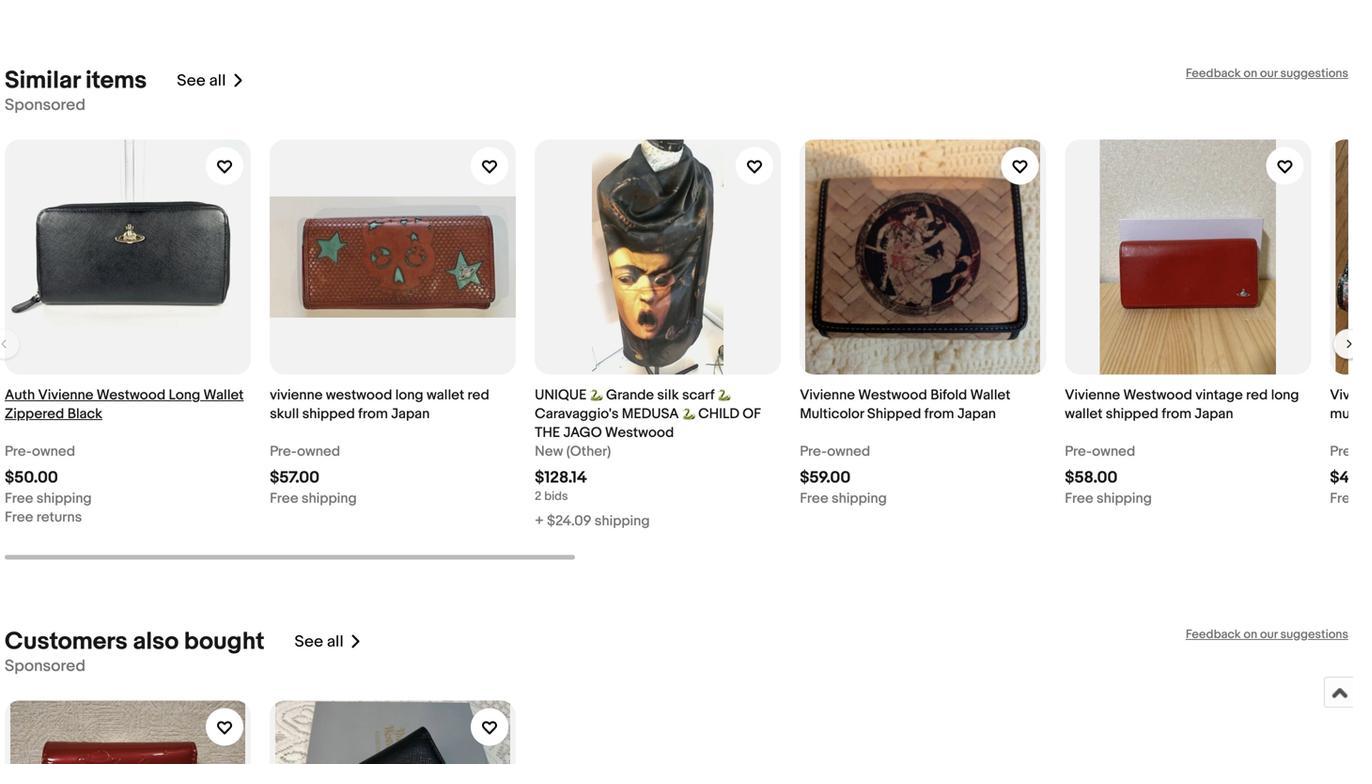 Task type: locate. For each thing, give the bounding box(es) containing it.
2 horizontal spatial japan
[[1195, 406, 1234, 423]]

see right bought
[[295, 632, 323, 652]]

unique 🐍 grande silk scarf 🐍 caravaggio's medusa 🐍 child of the jago westwood new (other) $128.14 2 bids + $24.09 shipping
[[535, 387, 761, 530]]

pre-owned text field up $50.00 text field
[[5, 442, 75, 461]]

0 vertical spatial all
[[209, 71, 226, 91]]

owned inside pre-owned $57.00 free shipping
[[297, 443, 340, 460]]

see all link for customers also bought
[[295, 628, 362, 657]]

customers also bought
[[5, 628, 265, 657]]

shipping inside pre-owned $57.00 free shipping
[[302, 490, 357, 507]]

0 horizontal spatial wallet
[[204, 387, 244, 404]]

feedback on our suggestions for customers also bought
[[1186, 628, 1349, 642]]

red
[[468, 387, 490, 404], [1247, 387, 1269, 404]]

see right the items on the left of page
[[177, 71, 206, 91]]

wallet inside vivienne westwood vintage red long wallet shipped from japan
[[1065, 406, 1103, 423]]

1 horizontal spatial see all text field
[[295, 632, 344, 652]]

1 pre- from the left
[[5, 443, 32, 460]]

free shipping text field down $57.00 text box
[[270, 489, 357, 508]]

2 sponsored from the top
[[5, 657, 85, 676]]

our
[[1261, 66, 1278, 81], [1261, 628, 1278, 642]]

owned up $50.00
[[32, 443, 75, 460]]

sponsored for customers
[[5, 657, 85, 676]]

zippered
[[5, 406, 64, 423]]

shipped inside vivienne westwood vintage red long wallet shipped from japan
[[1106, 406, 1159, 423]]

2 horizontal spatial pre-owned text field
[[1065, 442, 1136, 461]]

auth
[[5, 387, 35, 404]]

Sponsored text field
[[5, 95, 85, 115]]

owned inside pre-owned $50.00 free shipping free returns
[[32, 443, 75, 460]]

free down $57.00
[[270, 490, 298, 507]]

feedback
[[1186, 66, 1242, 81], [1186, 628, 1242, 642]]

japan inside vivienne westwood bifold wallet multicolor shipped from japan
[[958, 406, 997, 423]]

1 vertical spatial feedback on our suggestions
[[1186, 628, 1349, 642]]

1 horizontal spatial red
[[1247, 387, 1269, 404]]

from inside vivienne westwood long wallet red skull shipped from japan
[[358, 406, 388, 423]]

(other)
[[567, 443, 611, 460]]

shipping right $24.09
[[595, 513, 650, 530]]

free inside pre-owned $58.00 free shipping
[[1065, 490, 1094, 507]]

2 long from the left
[[1272, 387, 1300, 404]]

free shipping text field for $50.00
[[5, 489, 92, 508]]

1 vertical spatial see all
[[295, 632, 344, 652]]

wallet right 'bifold'
[[971, 387, 1011, 404]]

2 pre-owned text field from the left
[[270, 442, 340, 461]]

on for similar items
[[1244, 66, 1258, 81]]

wallet up $58.00
[[1065, 406, 1103, 423]]

see for customers also bought
[[295, 632, 323, 652]]

shipping down $58.00 "text field"
[[1097, 490, 1153, 507]]

1 horizontal spatial japan
[[958, 406, 997, 423]]

2 feedback from the top
[[1186, 628, 1242, 642]]

1 on from the top
[[1244, 66, 1258, 81]]

3 owned from the left
[[828, 443, 871, 460]]

shipping for $59.00
[[832, 490, 887, 507]]

shipped up pre-owned $58.00 free shipping
[[1106, 406, 1159, 423]]

shipping down $57.00 text box
[[302, 490, 357, 507]]

1 suggestions from the top
[[1281, 66, 1349, 81]]

japan inside vivienne westwood vintage red long wallet shipped from japan
[[1195, 406, 1234, 423]]

free inside pre-owned $57.00 free shipping
[[270, 490, 298, 507]]

4 owned from the left
[[1093, 443, 1136, 460]]

pre-owned $59.00 free shipping
[[800, 443, 887, 507]]

suggestions for customers also bought
[[1281, 628, 1349, 642]]

1 vertical spatial our
[[1261, 628, 1278, 642]]

1 horizontal spatial see all
[[295, 632, 344, 652]]

all for similar items
[[209, 71, 226, 91]]

2 owned from the left
[[297, 443, 340, 460]]

2 horizontal spatial vivienne
[[1065, 387, 1121, 404]]

1 vertical spatial see all text field
[[295, 632, 344, 652]]

1 horizontal spatial shipped
[[1106, 406, 1159, 423]]

wallet inside auth vivienne westwood long wallet zippered black
[[204, 387, 244, 404]]

2 from from the left
[[925, 406, 955, 423]]

1 horizontal spatial from
[[925, 406, 955, 423]]

2 japan from the left
[[958, 406, 997, 423]]

pre- up $50.00
[[5, 443, 32, 460]]

owned up $58.00
[[1093, 443, 1136, 460]]

japan inside vivienne westwood long wallet red skull shipped from japan
[[391, 406, 430, 423]]

1 pre-owned text field from the left
[[5, 442, 75, 461]]

1 free shipping text field from the left
[[270, 489, 357, 508]]

0 horizontal spatial wallet
[[427, 387, 465, 404]]

$58.00
[[1065, 468, 1118, 488]]

🐍 down scarf
[[682, 406, 695, 423]]

westwood inside unique 🐍 grande silk scarf 🐍 caravaggio's medusa 🐍 child of the jago westwood new (other) $128.14 2 bids + $24.09 shipping
[[605, 424, 674, 441]]

0 horizontal spatial red
[[468, 387, 490, 404]]

vivienne
[[38, 387, 93, 404], [800, 387, 856, 404], [1065, 387, 1121, 404]]

red right vintage
[[1247, 387, 1269, 404]]

1 our from the top
[[1261, 66, 1278, 81]]

1 vertical spatial feedback on our suggestions link
[[1186, 628, 1349, 642]]

1 vertical spatial feedback
[[1186, 628, 1242, 642]]

0 horizontal spatial all
[[209, 71, 226, 91]]

0 horizontal spatial see all
[[177, 71, 226, 91]]

westwood up shipped
[[859, 387, 928, 404]]

0 vertical spatial see all link
[[177, 66, 245, 95]]

westwood down medusa
[[605, 424, 674, 441]]

vivienne inside vivienne westwood vintage red long wallet shipped from japan
[[1065, 387, 1121, 404]]

vivienne up pre-owned $58.00 free shipping
[[1065, 387, 1121, 404]]

pre-owned $50.00 free shipping free returns
[[5, 443, 92, 526]]

on
[[1244, 66, 1258, 81], [1244, 628, 1258, 642]]

3 vivienne from the left
[[1065, 387, 1121, 404]]

1 feedback from the top
[[1186, 66, 1242, 81]]

japan down vintage
[[1195, 406, 1234, 423]]

pre- up $58.00
[[1065, 443, 1093, 460]]

black
[[67, 406, 102, 423]]

westwood inside vivienne westwood bifold wallet multicolor shipped from japan
[[859, 387, 928, 404]]

wallet
[[204, 387, 244, 404], [971, 387, 1011, 404]]

free shipping text field down $58.00 "text field"
[[1065, 489, 1153, 508]]

pre-owned $58.00 free shipping
[[1065, 443, 1153, 507]]

pre-owned text field for $57.00
[[270, 442, 340, 461]]

also
[[133, 628, 179, 657]]

shipped down westwood
[[302, 406, 355, 423]]

3 pre-owned text field from the left
[[1065, 442, 1136, 461]]

owned
[[32, 443, 75, 460], [297, 443, 340, 460], [828, 443, 871, 460], [1093, 443, 1136, 460]]

free shipping text field for $58.00
[[1065, 489, 1153, 508]]

vivi
[[1331, 387, 1354, 423]]

+
[[535, 513, 544, 530]]

free shipping text field down $59.00 text field
[[800, 489, 887, 508]]

see all link
[[177, 66, 245, 95], [295, 628, 362, 657]]

0 horizontal spatial 🐍
[[590, 387, 603, 404]]

🐍
[[590, 387, 603, 404], [718, 387, 731, 404], [682, 406, 695, 423]]

0 vertical spatial see all text field
[[177, 71, 226, 91]]

0 vertical spatial feedback on our suggestions
[[1186, 66, 1349, 81]]

0 horizontal spatial long
[[396, 387, 424, 404]]

pre- for free
[[1331, 443, 1354, 460]]

1 vertical spatial see all link
[[295, 628, 362, 657]]

1 wallet from the left
[[204, 387, 244, 404]]

see all text field for customers also bought
[[295, 632, 344, 652]]

0 vertical spatial see all
[[177, 71, 226, 91]]

shipping inside the pre-owned $59.00 free shipping
[[832, 490, 887, 507]]

vivienne inside auth vivienne westwood long wallet zippered black
[[38, 387, 93, 404]]

owned up $57.00
[[297, 443, 340, 460]]

1 vertical spatial suggestions
[[1281, 628, 1349, 642]]

pre- for $50.00
[[5, 443, 32, 460]]

suggestions
[[1281, 66, 1349, 81], [1281, 628, 1349, 642]]

long
[[396, 387, 424, 404], [1272, 387, 1300, 404]]

1 long from the left
[[396, 387, 424, 404]]

$50.00 text field
[[5, 468, 58, 488]]

vivienne inside vivienne westwood bifold wallet multicolor shipped from japan
[[800, 387, 856, 404]]

0 horizontal spatial see all link
[[177, 66, 245, 95]]

jago
[[564, 424, 602, 441]]

Free shipping text field
[[270, 489, 357, 508], [800, 489, 887, 508]]

medusa
[[622, 406, 679, 423]]

pre- up $57.00 text box
[[270, 443, 297, 460]]

0 horizontal spatial shipped
[[302, 406, 355, 423]]

free down $58.00
[[1065, 490, 1094, 507]]

$43
[[1331, 468, 1354, 488]]

Free shipping text field
[[5, 489, 92, 508], [1065, 489, 1153, 508]]

our for customers also bought
[[1261, 628, 1278, 642]]

sponsored
[[5, 95, 85, 115], [5, 657, 85, 676]]

2 pre- from the left
[[270, 443, 297, 460]]

shipping up returns
[[36, 490, 92, 507]]

2 vivienne from the left
[[800, 387, 856, 404]]

1 vertical spatial see
[[295, 632, 323, 652]]

pre- inside pre-owned $50.00 free shipping free returns
[[5, 443, 32, 460]]

free down $59.00 on the bottom right of the page
[[800, 490, 829, 507]]

0 vertical spatial feedback on our suggestions link
[[1186, 66, 1349, 81]]

🐍 up "child"
[[718, 387, 731, 404]]

2 feedback on our suggestions link from the top
[[1186, 628, 1349, 642]]

owned for $59.00
[[828, 443, 871, 460]]

4 pre- from the left
[[1065, 443, 1093, 460]]

0 vertical spatial suggestions
[[1281, 66, 1349, 81]]

1 vertical spatial all
[[327, 632, 344, 652]]

1 horizontal spatial pre-owned text field
[[270, 442, 340, 461]]

3 pre- from the left
[[800, 443, 828, 460]]

2 our from the top
[[1261, 628, 1278, 642]]

free down $43 text box
[[1331, 490, 1354, 507]]

wallet right westwood
[[427, 387, 465, 404]]

0 horizontal spatial japan
[[391, 406, 430, 423]]

shipped inside vivienne westwood long wallet red skull shipped from japan
[[302, 406, 355, 423]]

from
[[358, 406, 388, 423], [925, 406, 955, 423], [1162, 406, 1192, 423]]

0 horizontal spatial pre-owned text field
[[5, 442, 75, 461]]

shipping inside pre-owned $50.00 free shipping free returns
[[36, 490, 92, 507]]

2 free shipping text field from the left
[[800, 489, 887, 508]]

1 horizontal spatial free shipping text field
[[800, 489, 887, 508]]

japan down westwood
[[391, 406, 430, 423]]

pre- inside pre-owned $58.00 free shipping
[[1065, 443, 1093, 460]]

3 from from the left
[[1162, 406, 1192, 423]]

0 horizontal spatial free shipping text field
[[270, 489, 357, 508]]

see
[[177, 71, 206, 91], [295, 632, 323, 652]]

1 horizontal spatial vivienne
[[800, 387, 856, 404]]

free
[[5, 490, 33, 507], [270, 490, 298, 507], [800, 490, 829, 507], [1065, 490, 1094, 507], [1331, 490, 1354, 507], [5, 509, 33, 526]]

feedback on our suggestions link for similar items
[[1186, 66, 1349, 81]]

2 wallet from the left
[[971, 387, 1011, 404]]

🐍 up caravaggio's
[[590, 387, 603, 404]]

owned inside pre-owned $58.00 free shipping
[[1093, 443, 1136, 460]]

vivienne up 'black'
[[38, 387, 93, 404]]

shipping inside pre-owned $58.00 free shipping
[[1097, 490, 1153, 507]]

2 shipped from the left
[[1106, 406, 1159, 423]]

japan
[[391, 406, 430, 423], [958, 406, 997, 423], [1195, 406, 1234, 423]]

shipping down $59.00 text field
[[832, 490, 887, 507]]

see all
[[177, 71, 226, 91], [295, 632, 344, 652]]

wallet inside vivienne westwood long wallet red skull shipped from japan
[[427, 387, 465, 404]]

vivienne up multicolor
[[800, 387, 856, 404]]

free for $57.00
[[270, 490, 298, 507]]

0 vertical spatial our
[[1261, 66, 1278, 81]]

owned for $50.00
[[32, 443, 75, 460]]

1 horizontal spatial long
[[1272, 387, 1300, 404]]

1 vertical spatial sponsored
[[5, 657, 85, 676]]

0 vertical spatial sponsored
[[5, 95, 85, 115]]

owned inside the pre-owned $59.00 free shipping
[[828, 443, 871, 460]]

0 horizontal spatial from
[[358, 406, 388, 423]]

wallet right long on the left bottom of page
[[204, 387, 244, 404]]

New (Other) text field
[[535, 442, 611, 461]]

2 red from the left
[[1247, 387, 1269, 404]]

1 red from the left
[[468, 387, 490, 404]]

Pre-owned text field
[[5, 442, 75, 461], [270, 442, 340, 461], [1065, 442, 1136, 461]]

$43 text field
[[1331, 468, 1354, 488]]

feedback on our suggestions for similar items
[[1186, 66, 1349, 81]]

westwood up 'black'
[[97, 387, 166, 404]]

wallet
[[427, 387, 465, 404], [1065, 406, 1103, 423]]

0 vertical spatial feedback
[[1186, 66, 1242, 81]]

free down $50.00 text field
[[5, 490, 33, 507]]

all
[[209, 71, 226, 91], [327, 632, 344, 652]]

0 vertical spatial on
[[1244, 66, 1258, 81]]

skull
[[270, 406, 299, 423]]

1 free shipping text field from the left
[[5, 489, 92, 508]]

vivienne for $59.00
[[800, 387, 856, 404]]

suggestions for similar items
[[1281, 66, 1349, 81]]

2 feedback on our suggestions from the top
[[1186, 628, 1349, 642]]

2 suggestions from the top
[[1281, 628, 1349, 642]]

0 horizontal spatial vivienne
[[38, 387, 93, 404]]

1 horizontal spatial wallet
[[971, 387, 1011, 404]]

2 horizontal spatial 🐍
[[718, 387, 731, 404]]

0 vertical spatial see
[[177, 71, 206, 91]]

1 from from the left
[[358, 406, 388, 423]]

3 japan from the left
[[1195, 406, 1234, 423]]

free shipping text field up returns
[[5, 489, 92, 508]]

1 vivienne from the left
[[38, 387, 93, 404]]

auth vivienne westwood long wallet zippered black
[[5, 387, 244, 423]]

1 sponsored from the top
[[5, 95, 85, 115]]

pre-owned text field for $50.00
[[5, 442, 75, 461]]

free inside the pre-owned $59.00 free shipping
[[800, 490, 829, 507]]

pre-owned text field for $58.00
[[1065, 442, 1136, 461]]

shipping
[[36, 490, 92, 507], [302, 490, 357, 507], [832, 490, 887, 507], [1097, 490, 1153, 507], [595, 513, 650, 530]]

1 horizontal spatial all
[[327, 632, 344, 652]]

1 shipped from the left
[[302, 406, 355, 423]]

grande
[[606, 387, 654, 404]]

vivienne for $58.00
[[1065, 387, 1121, 404]]

See all text field
[[177, 71, 226, 91], [295, 632, 344, 652]]

owned up $59.00 text field
[[828, 443, 871, 460]]

from inside vivienne westwood vintage red long wallet shipped from japan
[[1162, 406, 1192, 423]]

free shipping text field for $59.00
[[800, 489, 887, 508]]

long right westwood
[[396, 387, 424, 404]]

1 horizontal spatial wallet
[[1065, 406, 1103, 423]]

pre- up $59.00 on the bottom right of the page
[[800, 443, 828, 460]]

Sponsored text field
[[5, 657, 85, 676]]

red left unique
[[468, 387, 490, 404]]

long left vivi
[[1272, 387, 1300, 404]]

2 horizontal spatial from
[[1162, 406, 1192, 423]]

0 vertical spatial wallet
[[427, 387, 465, 404]]

2 on from the top
[[1244, 628, 1258, 642]]

pre- inside pre-owned $57.00 free shipping
[[270, 443, 297, 460]]

japan down 'bifold'
[[958, 406, 997, 423]]

similar
[[5, 66, 80, 95]]

all for customers also bought
[[327, 632, 344, 652]]

pre- up $43 text box
[[1331, 443, 1354, 460]]

1 horizontal spatial see all link
[[295, 628, 362, 657]]

pre-owned text field up $57.00
[[270, 442, 340, 461]]

1 owned from the left
[[32, 443, 75, 460]]

0 horizontal spatial see all text field
[[177, 71, 226, 91]]

free left returns
[[5, 509, 33, 526]]

0 horizontal spatial see
[[177, 71, 206, 91]]

westwood
[[97, 387, 166, 404], [859, 387, 928, 404], [1124, 387, 1193, 404], [605, 424, 674, 441]]

japan for $57.00
[[391, 406, 430, 423]]

0 horizontal spatial free shipping text field
[[5, 489, 92, 508]]

1 vertical spatial on
[[1244, 628, 1258, 642]]

1 feedback on our suggestions from the top
[[1186, 66, 1349, 81]]

1 feedback on our suggestions link from the top
[[1186, 66, 1349, 81]]

1 vertical spatial wallet
[[1065, 406, 1103, 423]]

westwood left vintage
[[1124, 387, 1193, 404]]

shipped
[[302, 406, 355, 423], [1106, 406, 1159, 423]]

+ $24.09 shipping text field
[[535, 512, 650, 531]]

feedback on our suggestions
[[1186, 66, 1349, 81], [1186, 628, 1349, 642]]

2 free shipping text field from the left
[[1065, 489, 1153, 508]]

$59.00 text field
[[800, 468, 851, 488]]

pre-
[[5, 443, 32, 460], [270, 443, 297, 460], [800, 443, 828, 460], [1065, 443, 1093, 460], [1331, 443, 1354, 460]]

5 pre- from the left
[[1331, 443, 1354, 460]]

pre-owned text field up $58.00 "text field"
[[1065, 442, 1136, 461]]

shipped for $58.00
[[1106, 406, 1159, 423]]

1 japan from the left
[[391, 406, 430, 423]]

feedback on our suggestions link
[[1186, 66, 1349, 81], [1186, 628, 1349, 642]]

pre- inside the pre-owned $59.00 free shipping
[[800, 443, 828, 460]]

owned for $57.00
[[297, 443, 340, 460]]

1 horizontal spatial see
[[295, 632, 323, 652]]

1 horizontal spatial free shipping text field
[[1065, 489, 1153, 508]]



Task type: describe. For each thing, give the bounding box(es) containing it.
see all for similar items
[[177, 71, 226, 91]]

unique
[[535, 387, 587, 404]]

vivienne
[[270, 387, 323, 404]]

bifold
[[931, 387, 968, 404]]

free for $58.00
[[1065, 490, 1094, 507]]

see all text field for similar items
[[177, 71, 226, 91]]

see all for customers also bought
[[295, 632, 344, 652]]

scarf
[[682, 387, 715, 404]]

returns
[[36, 509, 82, 526]]

feedback for similar items
[[1186, 66, 1242, 81]]

feedback on our suggestions link for customers also bought
[[1186, 628, 1349, 642]]

vintage
[[1196, 387, 1244, 404]]

pre- for $59.00
[[800, 443, 828, 460]]

$50.00
[[5, 468, 58, 488]]

shipping for $57.00
[[302, 490, 357, 507]]

$24.09
[[547, 513, 592, 530]]

$57.00
[[270, 468, 320, 488]]

see all link for similar items
[[177, 66, 245, 95]]

long inside vivienne westwood long wallet red skull shipped from japan
[[396, 387, 424, 404]]

Free returns text field
[[5, 508, 82, 527]]

2 bids text field
[[535, 489, 568, 504]]

vivienne westwood bifold wallet multicolor shipped from japan
[[800, 387, 1011, 423]]

vivienne westwood vintage red long wallet shipped from japan
[[1065, 387, 1300, 423]]

the
[[535, 424, 560, 441]]

shipped
[[868, 406, 922, 423]]

our for similar items
[[1261, 66, 1278, 81]]

japan for $58.00
[[1195, 406, 1234, 423]]

multicolor
[[800, 406, 864, 423]]

free shipping text field for $57.00
[[270, 489, 357, 508]]

shipped for $57.00
[[302, 406, 355, 423]]

pre- for $58.00
[[1065, 443, 1093, 460]]

westwood inside vivienne westwood vintage red long wallet shipped from japan
[[1124, 387, 1193, 404]]

wallet inside vivienne westwood bifold wallet multicolor shipped from japan
[[971, 387, 1011, 404]]

child
[[699, 406, 740, 423]]

long
[[169, 387, 200, 404]]

similar items
[[5, 66, 147, 95]]

sponsored for similar
[[5, 95, 85, 115]]

feedback for customers also bought
[[1186, 628, 1242, 642]]

free for $50.00
[[5, 490, 33, 507]]

new
[[535, 443, 563, 460]]

shipping inside unique 🐍 grande silk scarf 🐍 caravaggio's medusa 🐍 child of the jago westwood new (other) $128.14 2 bids + $24.09 shipping
[[595, 513, 650, 530]]

2
[[535, 489, 542, 504]]

on for customers also bought
[[1244, 628, 1258, 642]]

see for similar items
[[177, 71, 206, 91]]

caravaggio's
[[535, 406, 619, 423]]

bids
[[545, 489, 568, 504]]

westwood inside auth vivienne westwood long wallet zippered black
[[97, 387, 166, 404]]

pre- for $57.00
[[270, 443, 297, 460]]

pre-owned $57.00 free shipping
[[270, 443, 357, 507]]

bought
[[184, 628, 265, 657]]

Pre-owned text field
[[800, 442, 871, 461]]

$58.00 text field
[[1065, 468, 1118, 488]]

silk
[[658, 387, 679, 404]]

from inside vivienne westwood bifold wallet multicolor shipped from japan
[[925, 406, 955, 423]]

shipping for $50.00
[[36, 490, 92, 507]]

from for $57.00
[[358, 406, 388, 423]]

$59.00
[[800, 468, 851, 488]]

shipping for $58.00
[[1097, 490, 1153, 507]]

red inside vivienne westwood vintage red long wallet shipped from japan
[[1247, 387, 1269, 404]]

customers
[[5, 628, 128, 657]]

long inside vivienne westwood vintage red long wallet shipped from japan
[[1272, 387, 1300, 404]]

from for $58.00
[[1162, 406, 1192, 423]]

$128.14
[[535, 468, 587, 488]]

1 horizontal spatial 🐍
[[682, 406, 695, 423]]

Free text field
[[1331, 489, 1354, 508]]

red inside vivienne westwood long wallet red skull shipped from japan
[[468, 387, 490, 404]]

$128.14 text field
[[535, 468, 587, 488]]

westwood
[[326, 387, 392, 404]]

owned for $58.00
[[1093, 443, 1136, 460]]

vivienne westwood long wallet red skull shipped from japan
[[270, 387, 490, 423]]

of
[[743, 406, 761, 423]]

free for $59.00
[[800, 490, 829, 507]]

Pre- text field
[[1331, 442, 1354, 461]]

pre- $43 free
[[1331, 443, 1354, 507]]

$57.00 text field
[[270, 468, 320, 488]]

items
[[86, 66, 147, 95]]



Task type: vqa. For each thing, say whether or not it's contained in the screenshot.
Westwood inside the Auth Vivienne Westwood Long Wallet Zippered Black
yes



